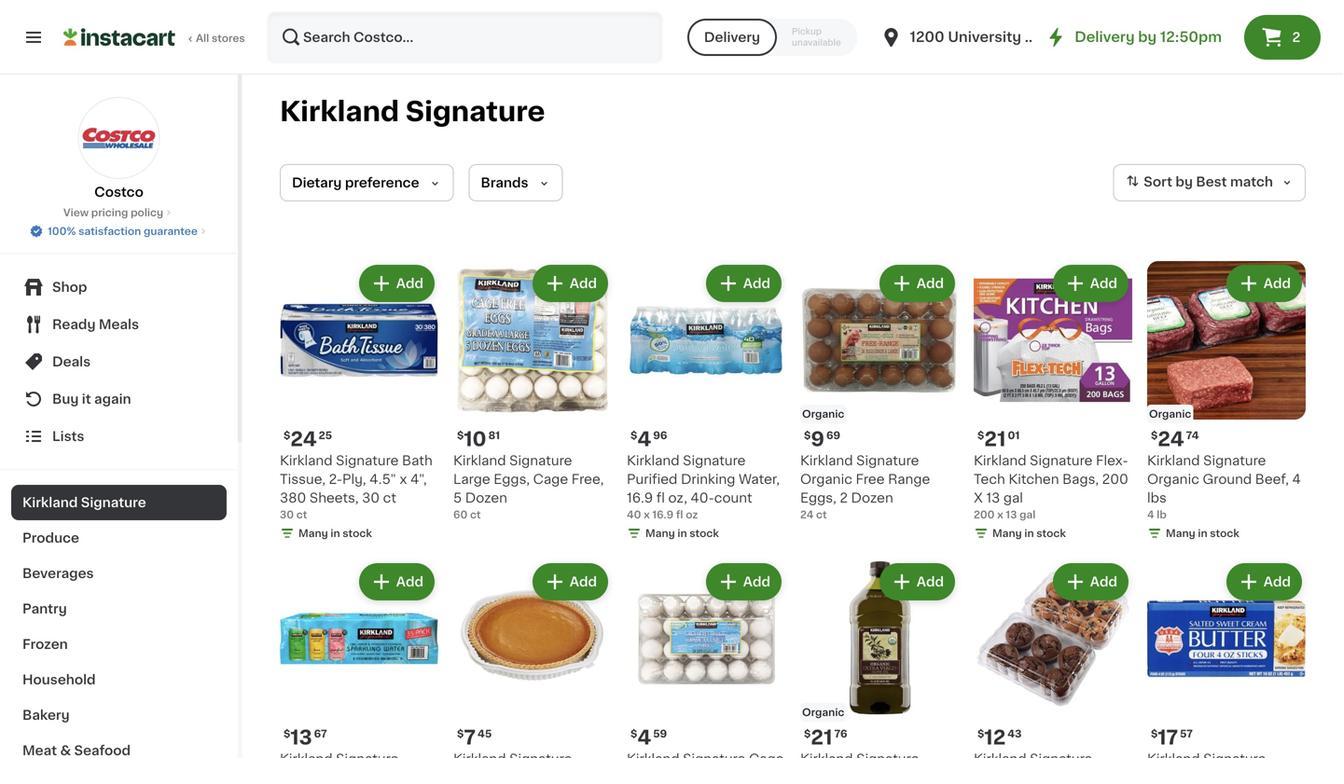 Task type: describe. For each thing, give the bounding box(es) containing it.
stock for $ 24 25
[[343, 528, 372, 539]]

signature for 13
[[1030, 454, 1093, 467]]

1 vertical spatial 13
[[1006, 510, 1017, 520]]

0 horizontal spatial fl
[[656, 492, 665, 505]]

$ for $ 9 69
[[804, 430, 811, 441]]

4 right the beef,
[[1292, 473, 1301, 486]]

product group containing 13
[[280, 560, 438, 758]]

add button for $ 17 57
[[1228, 565, 1300, 599]]

ready meals link
[[11, 306, 227, 343]]

kirkland up dietary preference
[[280, 98, 399, 125]]

bath
[[402, 454, 433, 467]]

satisfaction
[[78, 226, 141, 236]]

1 horizontal spatial 13
[[986, 492, 1000, 505]]

x for 21
[[997, 510, 1003, 520]]

0 vertical spatial 200
[[1102, 473, 1129, 486]]

dozen for 9
[[851, 492, 893, 505]]

instacart logo image
[[63, 26, 175, 49]]

free
[[856, 473, 885, 486]]

delivery for delivery
[[704, 31, 760, 44]]

$ 7 45
[[457, 728, 492, 748]]

signature up produce link
[[81, 496, 146, 509]]

stock for $ 21 01
[[1037, 528, 1066, 539]]

pantry
[[22, 603, 67, 616]]

signature for 24
[[856, 454, 919, 467]]

beef,
[[1255, 473, 1289, 486]]

organic for 24
[[1149, 409, 1192, 419]]

many in stock for $ 4 96
[[646, 528, 719, 539]]

2 vertical spatial 13
[[290, 728, 312, 748]]

sheets,
[[310, 492, 359, 505]]

many for $ 24 25
[[298, 528, 328, 539]]

1 horizontal spatial fl
[[676, 510, 683, 520]]

$ for $ 24 74
[[1151, 430, 1158, 441]]

10
[[464, 430, 487, 449]]

ave
[[1025, 30, 1052, 44]]

signature for lb
[[1203, 454, 1266, 467]]

all stores link
[[63, 11, 246, 63]]

product group containing 17
[[1147, 560, 1306, 758]]

add button for $ 12 43
[[1055, 565, 1127, 599]]

1200 university ave
[[910, 30, 1052, 44]]

add button for $ 4 96
[[708, 267, 780, 300]]

12:50pm
[[1160, 30, 1222, 44]]

dietary preference button
[[280, 164, 454, 201]]

9
[[811, 430, 825, 449]]

view pricing policy
[[63, 208, 163, 218]]

best match
[[1196, 176, 1273, 189]]

many in stock for $ 24 25
[[298, 528, 372, 539]]

frozen link
[[11, 627, 227, 662]]

&
[[60, 744, 71, 757]]

Search field
[[269, 13, 661, 62]]

01
[[1008, 430, 1020, 441]]

0 vertical spatial 16.9
[[627, 492, 653, 505]]

kirkland signature purified drinking water, 16.9 fl oz, 40-count 40 x 16.9 fl oz
[[627, 454, 780, 520]]

buy it again
[[52, 393, 131, 406]]

add for $ 10 81
[[570, 277, 597, 290]]

24 for $ 24 25
[[290, 430, 317, 449]]

organic inside the kirkland signature organic free range eggs, 2 dozen 24 ct
[[800, 473, 853, 486]]

kirkland signature flex- tech kitchen bags, 200 x 13 gal 200 x 13 gal
[[974, 454, 1129, 520]]

1200 university ave button
[[880, 11, 1052, 63]]

beverages link
[[11, 556, 227, 591]]

count
[[714, 492, 752, 505]]

meat & seafood link
[[11, 733, 227, 758]]

kirkland signature organic ground beef, 4 lbs 4 lb
[[1147, 454, 1301, 520]]

ready
[[52, 318, 96, 331]]

tissue,
[[280, 473, 326, 486]]

add for $ 12 43
[[1090, 576, 1118, 589]]

add button for $ 21 76
[[881, 565, 953, 599]]

meat & seafood
[[22, 744, 131, 757]]

$ for $ 17 57
[[1151, 729, 1158, 739]]

purified
[[627, 473, 678, 486]]

product group containing 9
[[800, 261, 959, 522]]

drinking
[[681, 473, 735, 486]]

costco logo image
[[78, 97, 160, 179]]

$ for $ 21 01
[[978, 430, 984, 441]]

sort by
[[1144, 176, 1193, 189]]

oz,
[[668, 492, 687, 505]]

ready meals button
[[11, 306, 227, 343]]

signature down search field
[[406, 98, 545, 125]]

59
[[653, 729, 667, 739]]

ct inside the kirkland signature organic free range eggs, 2 dozen 24 ct
[[816, 510, 827, 520]]

seafood
[[74, 744, 131, 757]]

product group containing 10
[[453, 261, 612, 522]]

kirkland for 24
[[800, 454, 853, 467]]

add for $ 17 57
[[1264, 576, 1291, 589]]

bags,
[[1063, 473, 1099, 486]]

many for $ 24 74
[[1166, 528, 1196, 539]]

add for $ 21 01
[[1090, 277, 1118, 290]]

pricing
[[91, 208, 128, 218]]

kirkland for 4",
[[280, 454, 333, 467]]

add for $ 4 96
[[743, 277, 771, 290]]

kirkland signature large eggs, cage free, 5 dozen 60 ct
[[453, 454, 604, 520]]

45
[[478, 729, 492, 739]]

2 inside button
[[1292, 31, 1301, 44]]

product group containing 7
[[453, 560, 612, 758]]

43
[[1008, 729, 1022, 739]]

$ for $ 24 25
[[284, 430, 290, 441]]

ground
[[1203, 473, 1252, 486]]

81
[[488, 430, 500, 441]]

signature for 60
[[509, 454, 572, 467]]

$ 12 43
[[978, 728, 1022, 748]]

40-
[[691, 492, 714, 505]]

1 vertical spatial gal
[[1020, 510, 1036, 520]]

lb
[[1157, 510, 1167, 520]]

kirkland signature bath tissue, 2-ply, 4.5" x 4", 380 sheets, 30 ct 30 ct
[[280, 454, 433, 520]]

dietary preference
[[292, 176, 419, 189]]

kirkland for 13
[[974, 454, 1027, 467]]

buy it again link
[[11, 381, 227, 418]]

university
[[948, 30, 1022, 44]]

$ 24 74
[[1151, 430, 1199, 449]]

costco
[[94, 186, 143, 199]]

view pricing policy link
[[63, 205, 175, 220]]

deals link
[[11, 343, 227, 381]]

organic for 21
[[802, 708, 845, 718]]

add button for $ 24 25
[[361, 267, 433, 300]]

frozen
[[22, 638, 68, 651]]

many in stock for $ 24 74
[[1166, 528, 1240, 539]]

96
[[653, 430, 667, 441]]

shop
[[52, 281, 87, 294]]

$ 17 57
[[1151, 728, 1193, 748]]

ct inside kirkland signature large eggs, cage free, 5 dozen 60 ct
[[470, 510, 481, 520]]

ply,
[[342, 473, 366, 486]]

$ 24 25
[[284, 430, 332, 449]]

household link
[[11, 662, 227, 698]]

kirkland for lb
[[1147, 454, 1200, 467]]

$ for $ 10 81
[[457, 430, 464, 441]]

76
[[834, 729, 847, 739]]

bakery
[[22, 709, 70, 722]]

kitchen
[[1009, 473, 1059, 486]]

380
[[280, 492, 306, 505]]

$ for $ 13 67
[[284, 729, 290, 739]]

in for $ 4 96
[[678, 528, 687, 539]]



Task type: vqa. For each thing, say whether or not it's contained in the screenshot.
"x" associated with 21
yes



Task type: locate. For each thing, give the bounding box(es) containing it.
0 horizontal spatial 24
[[290, 430, 317, 449]]

gal
[[1004, 492, 1023, 505], [1020, 510, 1036, 520]]

ct down $ 9 69
[[816, 510, 827, 520]]

3 in from the left
[[1025, 528, 1034, 539]]

tech
[[974, 473, 1005, 486]]

kirkland down $ 9 69
[[800, 454, 853, 467]]

0 horizontal spatial eggs,
[[494, 473, 530, 486]]

21 left 01
[[984, 430, 1006, 449]]

200 down x
[[974, 510, 995, 520]]

0 horizontal spatial 2
[[840, 492, 848, 505]]

kirkland for 60
[[453, 454, 506, 467]]

$
[[284, 430, 290, 441], [457, 430, 464, 441], [631, 430, 637, 441], [804, 430, 811, 441], [978, 430, 984, 441], [1151, 430, 1158, 441], [284, 729, 290, 739], [457, 729, 464, 739], [631, 729, 637, 739], [804, 729, 811, 739], [978, 729, 984, 739], [1151, 729, 1158, 739]]

$ 4 96
[[631, 430, 667, 449]]

many in stock down kirkland signature flex- tech kitchen bags, 200 x 13 gal 200 x 13 gal
[[993, 528, 1066, 539]]

1 many in stock from the left
[[298, 528, 372, 539]]

range
[[888, 473, 930, 486]]

1 horizontal spatial delivery
[[1075, 30, 1135, 44]]

$ left 25
[[284, 430, 290, 441]]

product group
[[280, 261, 438, 545], [453, 261, 612, 522], [627, 261, 785, 545], [800, 261, 959, 522], [974, 261, 1132, 545], [1147, 261, 1306, 545], [280, 560, 438, 758], [453, 560, 612, 758], [627, 560, 785, 758], [800, 560, 959, 758], [974, 560, 1132, 758], [1147, 560, 1306, 758]]

eggs, left cage on the bottom left
[[494, 473, 530, 486]]

signature for 4",
[[336, 454, 399, 467]]

add for $ 7 45
[[570, 576, 597, 589]]

3 stock from the left
[[1037, 528, 1066, 539]]

69
[[826, 430, 841, 441]]

all stores
[[196, 33, 245, 43]]

$ inside $ 17 57
[[1151, 729, 1158, 739]]

signature inside kirkland signature large eggs, cage free, 5 dozen 60 ct
[[509, 454, 572, 467]]

1 stock from the left
[[343, 528, 372, 539]]

stock down sheets,
[[343, 528, 372, 539]]

eggs, down 9
[[800, 492, 837, 505]]

stock for $ 24 74
[[1210, 528, 1240, 539]]

delivery by 12:50pm
[[1075, 30, 1222, 44]]

meat
[[22, 744, 57, 757]]

$ left "43"
[[978, 729, 984, 739]]

brands
[[481, 176, 528, 189]]

$ inside $ 9 69
[[804, 430, 811, 441]]

stock down the kirkland signature organic ground beef, 4 lbs 4 lb
[[1210, 528, 1240, 539]]

by for delivery
[[1138, 30, 1157, 44]]

kirkland inside kirkland signature purified drinking water, 16.9 fl oz, 40-count 40 x 16.9 fl oz
[[627, 454, 680, 467]]

24 left 25
[[290, 430, 317, 449]]

in for $ 24 25
[[331, 528, 340, 539]]

1 vertical spatial 200
[[974, 510, 995, 520]]

0 vertical spatial 13
[[986, 492, 1000, 505]]

1 horizontal spatial dozen
[[851, 492, 893, 505]]

dozen inside kirkland signature large eggs, cage free, 5 dozen 60 ct
[[465, 492, 507, 505]]

13 left 67
[[290, 728, 312, 748]]

4 stock from the left
[[1210, 528, 1240, 539]]

$ for $ 4 59
[[631, 729, 637, 739]]

organic up $ 24 74
[[1149, 409, 1192, 419]]

add button for $ 4 59
[[708, 565, 780, 599]]

best
[[1196, 176, 1227, 189]]

2-
[[329, 473, 342, 486]]

None search field
[[267, 11, 663, 63]]

1 horizontal spatial 24
[[800, 510, 814, 520]]

policy
[[131, 208, 163, 218]]

7
[[464, 728, 476, 748]]

organic up lbs
[[1147, 473, 1200, 486]]

x for 4
[[644, 510, 650, 520]]

4 many in stock from the left
[[1166, 528, 1240, 539]]

0 vertical spatial gal
[[1004, 492, 1023, 505]]

bakery link
[[11, 698, 227, 733]]

100%
[[48, 226, 76, 236]]

add for $ 13 67
[[396, 576, 423, 589]]

2 inside the kirkland signature organic free range eggs, 2 dozen 24 ct
[[840, 492, 848, 505]]

many in stock down sheets,
[[298, 528, 372, 539]]

by left 12:50pm
[[1138, 30, 1157, 44]]

kirkland up purified
[[627, 454, 680, 467]]

3 many in stock from the left
[[993, 528, 1066, 539]]

3 many from the left
[[993, 528, 1022, 539]]

0 horizontal spatial 21
[[811, 728, 833, 748]]

in down sheets,
[[331, 528, 340, 539]]

$ inside $ 21 76
[[804, 729, 811, 739]]

lists
[[52, 430, 84, 443]]

16.9 up 40
[[627, 492, 653, 505]]

21 left 76
[[811, 728, 833, 748]]

$ inside $ 4 59
[[631, 729, 637, 739]]

16.9 down oz, at bottom
[[652, 510, 674, 520]]

$ 21 76
[[804, 728, 847, 748]]

many down 380
[[298, 528, 328, 539]]

organic down $ 9 69
[[800, 473, 853, 486]]

13
[[986, 492, 1000, 505], [1006, 510, 1017, 520], [290, 728, 312, 748]]

signature up ground
[[1203, 454, 1266, 467]]

x inside kirkland signature bath tissue, 2-ply, 4.5" x 4", 380 sheets, 30 ct 30 ct
[[400, 473, 407, 486]]

$ inside $ 13 67
[[284, 729, 290, 739]]

many for $ 21 01
[[993, 528, 1022, 539]]

$ for $ 7 45
[[457, 729, 464, 739]]

kirkland inside the kirkland signature organic free range eggs, 2 dozen 24 ct
[[800, 454, 853, 467]]

4 many from the left
[[1166, 528, 1196, 539]]

2 button
[[1244, 15, 1321, 60]]

$ left 81
[[457, 430, 464, 441]]

many in stock down lb
[[1166, 528, 1240, 539]]

by for sort
[[1176, 176, 1193, 189]]

21 for $ 21 76
[[811, 728, 833, 748]]

pantry link
[[11, 591, 227, 627]]

$ 10 81
[[457, 430, 500, 449]]

kirkland up tech
[[974, 454, 1027, 467]]

0 horizontal spatial delivery
[[704, 31, 760, 44]]

30
[[362, 492, 380, 505], [280, 510, 294, 520]]

add for $ 4 59
[[743, 576, 771, 589]]

stock down kirkland signature flex- tech kitchen bags, 200 x 13 gal 200 x 13 gal
[[1037, 528, 1066, 539]]

Best match Sort by field
[[1113, 164, 1306, 201]]

$ left the 69
[[804, 430, 811, 441]]

kirkland signature up preference
[[280, 98, 545, 125]]

household
[[22, 673, 96, 687]]

many down oz, at bottom
[[646, 528, 675, 539]]

4.5"
[[370, 473, 396, 486]]

many in stock down oz
[[646, 528, 719, 539]]

1 horizontal spatial kirkland signature
[[280, 98, 545, 125]]

1 vertical spatial kirkland signature
[[22, 496, 146, 509]]

5
[[453, 492, 462, 505]]

40
[[627, 510, 641, 520]]

buy
[[52, 393, 79, 406]]

signature inside kirkland signature purified drinking water, 16.9 fl oz, 40-count 40 x 16.9 fl oz
[[683, 454, 746, 467]]

kirkland signature organic free range eggs, 2 dozen 24 ct
[[800, 454, 930, 520]]

ct down 380
[[296, 510, 307, 520]]

0 horizontal spatial 200
[[974, 510, 995, 520]]

fl left oz
[[676, 510, 683, 520]]

200
[[1102, 473, 1129, 486], [974, 510, 995, 520]]

kirkland inside the kirkland signature organic ground beef, 4 lbs 4 lb
[[1147, 454, 1200, 467]]

$ inside $ 12 43
[[978, 729, 984, 739]]

200 down the flex-
[[1102, 473, 1129, 486]]

kirkland down $ 24 74
[[1147, 454, 1200, 467]]

$ left 45
[[457, 729, 464, 739]]

4 left 96
[[637, 430, 651, 449]]

signature up the 'free'
[[856, 454, 919, 467]]

kirkland inside kirkland signature flex- tech kitchen bags, 200 x 13 gal 200 x 13 gal
[[974, 454, 1027, 467]]

kirkland up produce
[[22, 496, 78, 509]]

0 horizontal spatial kirkland signature
[[22, 496, 146, 509]]

add for $ 21 76
[[917, 576, 944, 589]]

13 down kitchen
[[1006, 510, 1017, 520]]

shop link
[[11, 269, 227, 306]]

add button for $ 21 01
[[1055, 267, 1127, 300]]

$ left 01
[[978, 430, 984, 441]]

again
[[94, 393, 131, 406]]

signature up the 'bags,'
[[1030, 454, 1093, 467]]

67
[[314, 729, 327, 739]]

1 vertical spatial eggs,
[[800, 492, 837, 505]]

signature inside the kirkland signature organic ground beef, 4 lbs 4 lb
[[1203, 454, 1266, 467]]

0 horizontal spatial x
[[400, 473, 407, 486]]

1 dozen from the left
[[465, 492, 507, 505]]

many in stock for $ 21 01
[[993, 528, 1066, 539]]

match
[[1230, 176, 1273, 189]]

signature inside the kirkland signature organic free range eggs, 2 dozen 24 ct
[[856, 454, 919, 467]]

1 vertical spatial 30
[[280, 510, 294, 520]]

lists link
[[11, 418, 227, 455]]

it
[[82, 393, 91, 406]]

add button for $ 13 67
[[361, 565, 433, 599]]

organic up the 69
[[802, 409, 845, 419]]

x down tech
[[997, 510, 1003, 520]]

1 horizontal spatial 200
[[1102, 473, 1129, 486]]

2 many from the left
[[646, 528, 675, 539]]

by
[[1138, 30, 1157, 44], [1176, 176, 1193, 189]]

2 horizontal spatial x
[[997, 510, 1003, 520]]

add for $ 24 74
[[1264, 277, 1291, 290]]

kirkland for 40-
[[627, 454, 680, 467]]

eggs,
[[494, 473, 530, 486], [800, 492, 837, 505]]

$ for $ 4 96
[[631, 430, 637, 441]]

delivery for delivery by 12:50pm
[[1075, 30, 1135, 44]]

$ left 76
[[804, 729, 811, 739]]

in
[[331, 528, 340, 539], [678, 528, 687, 539], [1025, 528, 1034, 539], [1198, 528, 1208, 539]]

0 vertical spatial 21
[[984, 430, 1006, 449]]

$ left 96
[[631, 430, 637, 441]]

signature up cage on the bottom left
[[509, 454, 572, 467]]

21 for $ 21 01
[[984, 430, 1006, 449]]

12
[[984, 728, 1006, 748]]

$ for $ 21 76
[[804, 729, 811, 739]]

many down tech
[[993, 528, 1022, 539]]

0 vertical spatial 30
[[362, 492, 380, 505]]

1 vertical spatial 21
[[811, 728, 833, 748]]

by right sort
[[1176, 176, 1193, 189]]

organic inside the kirkland signature organic ground beef, 4 lbs 4 lb
[[1147, 473, 1200, 486]]

many for $ 4 96
[[646, 528, 675, 539]]

signature up "ply,"
[[336, 454, 399, 467]]

$ 21 01
[[978, 430, 1020, 449]]

1 vertical spatial fl
[[676, 510, 683, 520]]

add button
[[361, 267, 433, 300], [534, 267, 606, 300], [708, 267, 780, 300], [881, 267, 953, 300], [1055, 267, 1127, 300], [1228, 267, 1300, 300], [361, 565, 433, 599], [534, 565, 606, 599], [708, 565, 780, 599], [881, 565, 953, 599], [1055, 565, 1127, 599], [1228, 565, 1300, 599]]

eggs, inside kirkland signature large eggs, cage free, 5 dozen 60 ct
[[494, 473, 530, 486]]

stock for $ 4 96
[[690, 528, 719, 539]]

2 horizontal spatial 24
[[1158, 430, 1184, 449]]

eggs, inside the kirkland signature organic free range eggs, 2 dozen 24 ct
[[800, 492, 837, 505]]

ready meals
[[52, 318, 139, 331]]

1 many from the left
[[298, 528, 328, 539]]

x right 40
[[644, 510, 650, 520]]

2 horizontal spatial 13
[[1006, 510, 1017, 520]]

signature inside kirkland signature bath tissue, 2-ply, 4.5" x 4", 380 sheets, 30 ct 30 ct
[[336, 454, 399, 467]]

4
[[637, 430, 651, 449], [1292, 473, 1301, 486], [1147, 510, 1154, 520], [637, 728, 651, 748]]

signature up drinking
[[683, 454, 746, 467]]

0 vertical spatial eggs,
[[494, 473, 530, 486]]

organic up $ 21 76
[[802, 708, 845, 718]]

view
[[63, 208, 89, 218]]

add button for $ 10 81
[[534, 267, 606, 300]]

dozen down large at the bottom left of page
[[465, 492, 507, 505]]

add for $ 24 25
[[396, 277, 423, 290]]

0 horizontal spatial 13
[[290, 728, 312, 748]]

add for $ 9 69
[[917, 277, 944, 290]]

$ inside $ 24 25
[[284, 430, 290, 441]]

0 vertical spatial 2
[[1292, 31, 1301, 44]]

dietary
[[292, 176, 342, 189]]

24
[[290, 430, 317, 449], [1158, 430, 1184, 449], [800, 510, 814, 520]]

4",
[[410, 473, 427, 486]]

$ for $ 12 43
[[978, 729, 984, 739]]

$ left the 74
[[1151, 430, 1158, 441]]

4 left 59
[[637, 728, 651, 748]]

2 dozen from the left
[[851, 492, 893, 505]]

flex-
[[1096, 454, 1128, 467]]

57
[[1180, 729, 1193, 739]]

$ left 59
[[631, 729, 637, 739]]

24 for $ 24 74
[[1158, 430, 1184, 449]]

delivery inside button
[[704, 31, 760, 44]]

1 vertical spatial 2
[[840, 492, 848, 505]]

13 right x
[[986, 492, 1000, 505]]

large
[[453, 473, 490, 486]]

kirkland signature
[[280, 98, 545, 125], [22, 496, 146, 509]]

add button for $ 7 45
[[534, 565, 606, 599]]

kirkland inside kirkland signature bath tissue, 2-ply, 4.5" x 4", 380 sheets, 30 ct 30 ct
[[280, 454, 333, 467]]

30 down 4.5"
[[362, 492, 380, 505]]

0 horizontal spatial dozen
[[465, 492, 507, 505]]

$ inside $ 7 45
[[457, 729, 464, 739]]

1 horizontal spatial 2
[[1292, 31, 1301, 44]]

fl left oz, at bottom
[[656, 492, 665, 505]]

1 in from the left
[[331, 528, 340, 539]]

kirkland up tissue,
[[280, 454, 333, 467]]

signature inside kirkland signature flex- tech kitchen bags, 200 x 13 gal 200 x 13 gal
[[1030, 454, 1093, 467]]

24 down 9
[[800, 510, 814, 520]]

in down the kirkland signature organic ground beef, 4 lbs 4 lb
[[1198, 528, 1208, 539]]

signature for 40-
[[683, 454, 746, 467]]

x inside kirkland signature flex- tech kitchen bags, 200 x 13 gal 200 x 13 gal
[[997, 510, 1003, 520]]

product group containing 12
[[974, 560, 1132, 758]]

meals
[[99, 318, 139, 331]]

2 stock from the left
[[690, 528, 719, 539]]

4 in from the left
[[1198, 528, 1208, 539]]

x inside kirkland signature purified drinking water, 16.9 fl oz, 40-count 40 x 16.9 fl oz
[[644, 510, 650, 520]]

dozen inside the kirkland signature organic free range eggs, 2 dozen 24 ct
[[851, 492, 893, 505]]

2
[[1292, 31, 1301, 44], [840, 492, 848, 505]]

dozen for 10
[[465, 492, 507, 505]]

cage
[[533, 473, 568, 486]]

17
[[1158, 728, 1178, 748]]

by inside field
[[1176, 176, 1193, 189]]

0 vertical spatial kirkland signature
[[280, 98, 545, 125]]

many down lb
[[1166, 528, 1196, 539]]

ct down 4.5"
[[383, 492, 396, 505]]

$ inside $ 4 96
[[631, 430, 637, 441]]

kirkland signature link
[[11, 485, 227, 521]]

1 horizontal spatial by
[[1176, 176, 1193, 189]]

in down oz
[[678, 528, 687, 539]]

0 horizontal spatial by
[[1138, 30, 1157, 44]]

kirkland signature up produce
[[22, 496, 146, 509]]

in for $ 24 74
[[1198, 528, 1208, 539]]

1 horizontal spatial eggs,
[[800, 492, 837, 505]]

0 vertical spatial by
[[1138, 30, 1157, 44]]

1 horizontal spatial x
[[644, 510, 650, 520]]

kirkland inside kirkland signature large eggs, cage free, 5 dozen 60 ct
[[453, 454, 506, 467]]

25
[[319, 430, 332, 441]]

24 inside the kirkland signature organic free range eggs, 2 dozen 24 ct
[[800, 510, 814, 520]]

signature
[[406, 98, 545, 125], [336, 454, 399, 467], [509, 454, 572, 467], [683, 454, 746, 467], [856, 454, 919, 467], [1030, 454, 1093, 467], [1203, 454, 1266, 467], [81, 496, 146, 509]]

$ inside $ 10 81
[[457, 430, 464, 441]]

$ inside $ 21 01
[[978, 430, 984, 441]]

organic for 9
[[802, 409, 845, 419]]

2 many in stock from the left
[[646, 528, 719, 539]]

add button for $ 24 74
[[1228, 267, 1300, 300]]

dozen down the 'free'
[[851, 492, 893, 505]]

$ 13 67
[[284, 728, 327, 748]]

24 left the 74
[[1158, 430, 1184, 449]]

4 left lb
[[1147, 510, 1154, 520]]

deals
[[52, 355, 91, 368]]

1 vertical spatial by
[[1176, 176, 1193, 189]]

delivery by 12:50pm link
[[1045, 26, 1222, 49]]

in for $ 21 01
[[1025, 528, 1034, 539]]

ct right 60
[[470, 510, 481, 520]]

0 horizontal spatial 30
[[280, 510, 294, 520]]

1 vertical spatial 16.9
[[652, 510, 674, 520]]

stock down oz
[[690, 528, 719, 539]]

1200
[[910, 30, 945, 44]]

dozen
[[465, 492, 507, 505], [851, 492, 893, 505]]

stores
[[212, 33, 245, 43]]

x left 4",
[[400, 473, 407, 486]]

$ left 67
[[284, 729, 290, 739]]

2 in from the left
[[678, 528, 687, 539]]

service type group
[[687, 19, 858, 56]]

kirkland up large at the bottom left of page
[[453, 454, 506, 467]]

sort
[[1144, 176, 1173, 189]]

in down kirkland signature flex- tech kitchen bags, 200 x 13 gal 200 x 13 gal
[[1025, 528, 1034, 539]]

$ inside $ 24 74
[[1151, 430, 1158, 441]]

delivery button
[[687, 19, 777, 56]]

oz
[[686, 510, 698, 520]]

16.9
[[627, 492, 653, 505], [652, 510, 674, 520]]

0 vertical spatial fl
[[656, 492, 665, 505]]

1 horizontal spatial 21
[[984, 430, 1006, 449]]

30 down 380
[[280, 510, 294, 520]]

add button for $ 9 69
[[881, 267, 953, 300]]

$ left 57
[[1151, 729, 1158, 739]]

1 horizontal spatial 30
[[362, 492, 380, 505]]



